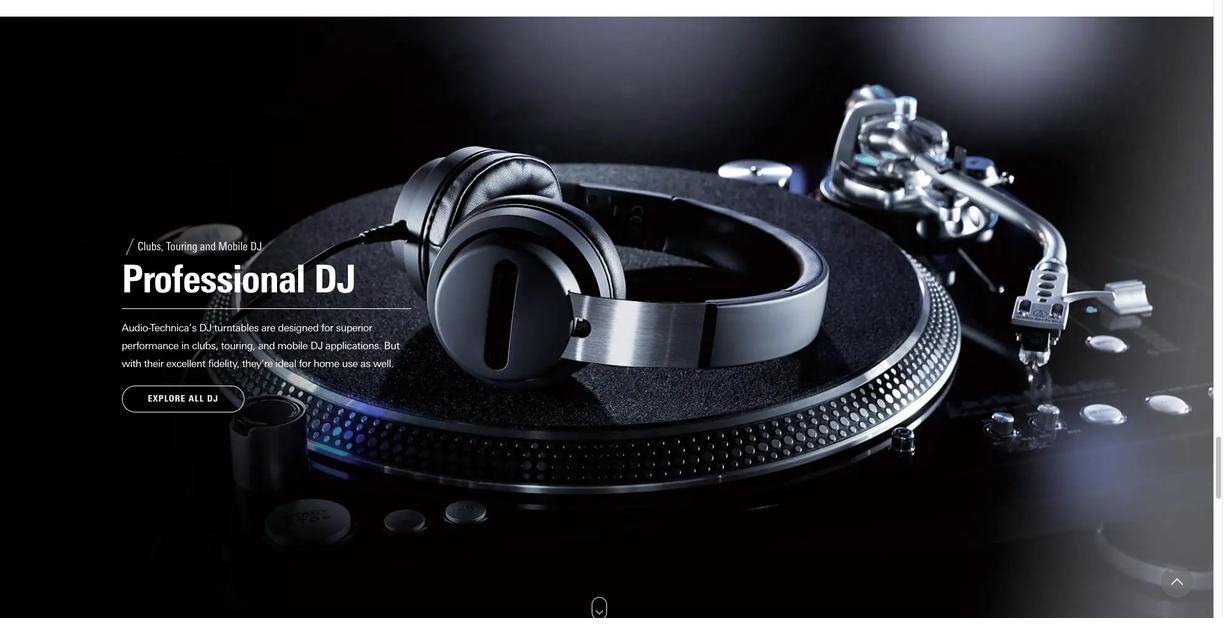 Task type: vqa. For each thing, say whether or not it's contained in the screenshot.
Thursday,
no



Task type: locate. For each thing, give the bounding box(es) containing it.
excellent
[[166, 358, 206, 370]]

turntables | audio-technica image
[[0, 17, 1214, 618]]

home
[[314, 358, 339, 370]]

with
[[122, 358, 141, 370]]

dj inside explore all dj button
[[207, 393, 218, 404]]

audio-technica's dj turntables are designed for superior performance in clubs, touring, and mobile dj applications. but with their excellent fidelity, they're ideal for home use as well.
[[122, 322, 400, 370]]

dj right all
[[207, 393, 218, 404]]

dj up clubs,
[[199, 322, 211, 334]]

mobile
[[278, 340, 308, 352]]

are
[[261, 322, 275, 334]]

and
[[258, 340, 275, 352]]

for right ideal
[[299, 358, 311, 370]]

dj up home
[[310, 340, 323, 352]]

1 vertical spatial dj
[[310, 340, 323, 352]]

turntables
[[214, 322, 259, 334]]

explore all dj
[[148, 393, 218, 404]]

0 vertical spatial for
[[321, 322, 333, 334]]

0 horizontal spatial for
[[299, 358, 311, 370]]

for left superior
[[321, 322, 333, 334]]

2 vertical spatial dj
[[207, 393, 218, 404]]

dj
[[199, 322, 211, 334], [310, 340, 323, 352], [207, 393, 218, 404]]

dj for all
[[207, 393, 218, 404]]

applications.
[[325, 340, 381, 352]]

0 vertical spatial dj
[[199, 322, 211, 334]]

explore
[[148, 393, 186, 404]]

1 horizontal spatial for
[[321, 322, 333, 334]]

1 vertical spatial for
[[299, 358, 311, 370]]

as
[[360, 358, 370, 370]]

explore all dj link
[[122, 386, 245, 413]]

for
[[321, 322, 333, 334], [299, 358, 311, 370]]

all
[[189, 393, 204, 404]]



Task type: describe. For each thing, give the bounding box(es) containing it.
performance
[[122, 340, 179, 352]]

superior
[[336, 322, 372, 334]]

touring,
[[221, 340, 255, 352]]

explore all dj button
[[122, 386, 245, 413]]

well.
[[373, 358, 394, 370]]

use
[[342, 358, 358, 370]]

audio-
[[122, 322, 151, 334]]

arrow up image
[[1172, 576, 1183, 587]]

fidelity,
[[208, 358, 240, 370]]

their
[[144, 358, 164, 370]]

dj for technica's
[[199, 322, 211, 334]]

clubs,
[[192, 340, 218, 352]]

designed
[[278, 322, 319, 334]]

they're
[[242, 358, 273, 370]]

in
[[181, 340, 189, 352]]

technica's
[[151, 322, 197, 334]]

but
[[384, 340, 400, 352]]

ideal
[[275, 358, 296, 370]]



